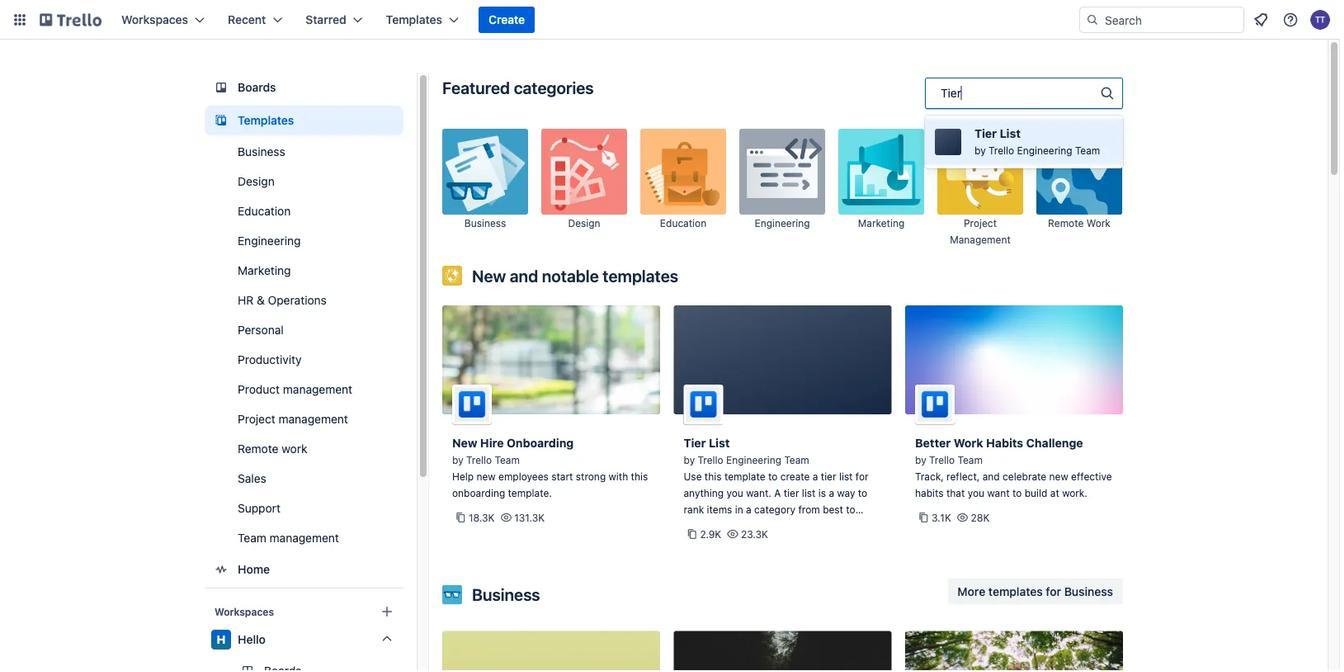 Task type: vqa. For each thing, say whether or not it's contained in the screenshot.


Task type: locate. For each thing, give the bounding box(es) containing it.
trello
[[989, 144, 1015, 156], [466, 454, 492, 466], [698, 454, 724, 466], [929, 454, 955, 466]]

tier right a
[[784, 487, 799, 499]]

food
[[684, 553, 705, 565]]

1 you from the left
[[727, 487, 744, 499]]

templates
[[386, 13, 442, 26], [238, 113, 294, 127]]

starred
[[306, 13, 346, 26]]

design
[[238, 175, 275, 188], [568, 217, 601, 229]]

this inside new hire onboarding by trello team help new employees start strong with this onboarding template.
[[631, 470, 648, 482]]

team for tier list by trello engineering team use this template to create a tier list for anything you want. a tier list is a way to rank items in a category from best to worst. this could be: best nba players, goat'd pasta dishes, and tastiest fast food joints.
[[784, 454, 810, 466]]

23.3k
[[741, 528, 768, 540]]

1 new from the left
[[477, 470, 496, 482]]

marketing link for hr & operations link on the top of page
[[205, 258, 404, 284]]

0 horizontal spatial templates
[[238, 113, 294, 127]]

1 vertical spatial templates
[[989, 584, 1043, 598]]

list
[[839, 470, 853, 482], [802, 487, 816, 499]]

1 vertical spatial best
[[784, 520, 804, 532]]

1 vertical spatial remote
[[238, 442, 279, 456]]

2 you from the left
[[968, 487, 985, 499]]

project management link
[[938, 129, 1024, 248], [205, 406, 404, 433]]

new for new and notable templates
[[472, 266, 506, 285]]

hello
[[238, 633, 266, 646]]

0 vertical spatial remote
[[1048, 217, 1084, 229]]

by inside new hire onboarding by trello team help new employees start strong with this onboarding template.
[[452, 454, 464, 466]]

board image
[[211, 78, 231, 97]]

trello left remote work icon
[[989, 144, 1015, 156]]

work
[[1087, 217, 1111, 229], [282, 442, 307, 456]]

build
[[1025, 487, 1048, 499]]

marketing up &
[[238, 264, 291, 277]]

remote up sales
[[238, 442, 279, 456]]

0 horizontal spatial remote work link
[[205, 436, 404, 462]]

for inside button
[[1046, 584, 1062, 598]]

0 vertical spatial best
[[823, 503, 844, 515]]

1 vertical spatial business icon image
[[442, 585, 462, 605]]

workspaces
[[121, 13, 188, 26], [215, 606, 274, 617]]

1 horizontal spatial design link
[[541, 129, 627, 248]]

1 vertical spatial work
[[282, 442, 307, 456]]

team inside tier list by trello engineering team
[[1075, 144, 1100, 156]]

project inside project management
[[964, 217, 997, 229]]

education link for 'engineering' link for the right the design link
[[641, 129, 726, 248]]

design icon image
[[541, 129, 627, 215]]

trello down hire in the bottom left of the page
[[466, 454, 492, 466]]

1 horizontal spatial this
[[705, 470, 722, 482]]

1 horizontal spatial business link
[[442, 129, 528, 248]]

1 vertical spatial design
[[568, 217, 601, 229]]

new left notable
[[472, 266, 506, 285]]

1 business icon image from the top
[[442, 129, 528, 215]]

1 horizontal spatial and
[[786, 537, 804, 548]]

remote work up sales
[[238, 442, 307, 456]]

management down productivity link
[[283, 383, 353, 396]]

a right is
[[829, 487, 835, 499]]

project down project management icon
[[964, 217, 997, 229]]

and
[[510, 266, 538, 285], [983, 470, 1000, 482], [786, 537, 804, 548]]

0 horizontal spatial new
[[477, 470, 496, 482]]

trello down the better
[[929, 454, 955, 466]]

business
[[238, 145, 285, 158], [465, 217, 506, 229], [1065, 584, 1113, 598], [472, 585, 540, 604]]

trello team image
[[452, 385, 492, 424], [915, 385, 955, 424]]

trello up use
[[698, 454, 724, 466]]

1 horizontal spatial best
[[823, 503, 844, 515]]

this up anything
[[705, 470, 722, 482]]

you inside tier list by trello engineering team use this template to create a tier list for anything you want. a tier list is a way to rank items in a category from best to worst. this could be: best nba players, goat'd pasta dishes, and tastiest fast food joints.
[[727, 487, 744, 499]]

boards link
[[205, 73, 404, 102]]

0 vertical spatial marketing link
[[839, 129, 924, 248]]

0 vertical spatial remote work
[[1048, 217, 1111, 229]]

product management
[[238, 383, 353, 396]]

management down support link
[[270, 531, 339, 545]]

0 horizontal spatial list
[[802, 487, 816, 499]]

1 horizontal spatial remote
[[1048, 217, 1084, 229]]

0 horizontal spatial project management
[[238, 412, 348, 426]]

engineering link
[[740, 129, 825, 248], [205, 228, 404, 254]]

back to home image
[[40, 7, 102, 33]]

None field
[[925, 78, 1123, 168]]

1 horizontal spatial new
[[1050, 470, 1069, 482]]

a right create
[[813, 470, 818, 482]]

2 this from the left
[[705, 470, 722, 482]]

0 vertical spatial a
[[813, 470, 818, 482]]

list inside tier list by trello engineering team
[[1000, 127, 1021, 140]]

to
[[768, 470, 778, 482], [858, 487, 868, 499], [1013, 487, 1022, 499], [846, 503, 856, 515]]

you up in
[[727, 487, 744, 499]]

you right that
[[968, 487, 985, 499]]

this right with
[[631, 470, 648, 482]]

management for the team management link
[[270, 531, 339, 545]]

new inside new hire onboarding by trello team help new employees start strong with this onboarding template.
[[452, 436, 477, 450]]

best down is
[[823, 503, 844, 515]]

in
[[735, 503, 743, 515]]

2 trello team image from the left
[[915, 385, 955, 424]]

0 horizontal spatial education link
[[205, 198, 404, 225]]

design down design icon
[[568, 217, 601, 229]]

1 horizontal spatial education link
[[641, 129, 726, 248]]

team inside better work habits challenge by trello team track, reflect, and celebrate new effective habits that you want to build at work.
[[958, 454, 983, 466]]

0 horizontal spatial tier
[[684, 436, 706, 450]]

remote down remote work icon
[[1048, 217, 1084, 229]]

project management down project management icon
[[950, 217, 1011, 246]]

0 horizontal spatial workspaces
[[121, 13, 188, 26]]

1 horizontal spatial trello team image
[[915, 385, 955, 424]]

0 horizontal spatial marketing link
[[205, 258, 404, 284]]

0 horizontal spatial templates
[[603, 266, 679, 285]]

2 vertical spatial and
[[786, 537, 804, 548]]

1 horizontal spatial list
[[1000, 127, 1021, 140]]

templates inside popup button
[[386, 13, 442, 26]]

1 horizontal spatial marketing link
[[839, 129, 924, 248]]

list up way
[[839, 470, 853, 482]]

0 vertical spatial work
[[1087, 217, 1111, 229]]

templates right starred popup button
[[386, 13, 442, 26]]

engineering icon image
[[740, 129, 825, 215]]

template.
[[508, 487, 552, 499]]

onboarding
[[452, 487, 505, 499]]

tier up is
[[821, 470, 837, 482]]

templates
[[603, 266, 679, 285], [989, 584, 1043, 598]]

0 vertical spatial business icon image
[[442, 129, 528, 215]]

1 vertical spatial project management link
[[205, 406, 404, 433]]

131.3k
[[514, 512, 545, 523]]

education
[[238, 204, 291, 218], [660, 217, 707, 229]]

trello team image for better
[[915, 385, 955, 424]]

home image
[[211, 560, 231, 579]]

templates link
[[205, 106, 404, 135]]

new up onboarding
[[477, 470, 496, 482]]

templates right the more
[[989, 584, 1043, 598]]

for
[[856, 470, 869, 482], [1046, 584, 1062, 598]]

business icon image
[[442, 129, 528, 215], [442, 585, 462, 605]]

list inside tier list by trello engineering team use this template to create a tier list for anything you want. a tier list is a way to rank items in a category from best to worst. this could be: best nba players, goat'd pasta dishes, and tastiest fast food joints.
[[709, 436, 730, 450]]

notable
[[542, 266, 599, 285]]

sales
[[238, 472, 266, 485]]

new for new hire onboarding by trello team help new employees start strong with this onboarding template.
[[452, 436, 477, 450]]

education icon image
[[641, 129, 726, 215]]

education link for 'engineering' link for the leftmost the design link
[[205, 198, 404, 225]]

tier inside tier list by trello engineering team use this template to create a tier list for anything you want. a tier list is a way to rank items in a category from best to worst. this could be: best nba players, goat'd pasta dishes, and tastiest fast food joints.
[[684, 436, 706, 450]]

management for product management link
[[283, 383, 353, 396]]

1 horizontal spatial project
[[964, 217, 997, 229]]

tier inside tier list by trello engineering team
[[975, 127, 997, 140]]

template
[[725, 470, 766, 482]]

list left remote work icon
[[1000, 127, 1021, 140]]

0 vertical spatial and
[[510, 266, 538, 285]]

best
[[823, 503, 844, 515], [784, 520, 804, 532]]

work up sales 'link'
[[282, 442, 307, 456]]

remote work
[[1048, 217, 1111, 229], [238, 442, 307, 456]]

category
[[755, 503, 796, 515]]

trello inside new hire onboarding by trello team help new employees start strong with this onboarding template.
[[466, 454, 492, 466]]

1 horizontal spatial you
[[968, 487, 985, 499]]

a right in
[[746, 503, 752, 515]]

0 vertical spatial tier
[[821, 470, 837, 482]]

1 horizontal spatial tier
[[821, 470, 837, 482]]

0 horizontal spatial and
[[510, 266, 538, 285]]

sales link
[[205, 466, 404, 492]]

1 horizontal spatial for
[[1046, 584, 1062, 598]]

design down the templates link
[[238, 175, 275, 188]]

strong
[[576, 470, 606, 482]]

1 vertical spatial project management
[[238, 412, 348, 426]]

and right dishes,
[[786, 537, 804, 548]]

0 horizontal spatial for
[[856, 470, 869, 482]]

2 horizontal spatial and
[[983, 470, 1000, 482]]

0 vertical spatial workspaces
[[121, 13, 188, 26]]

2.9k
[[700, 528, 722, 540]]

project
[[964, 217, 997, 229], [238, 412, 275, 426]]

1 vertical spatial remote work link
[[205, 436, 404, 462]]

remote work down remote work icon
[[1048, 217, 1111, 229]]

project management
[[950, 217, 1011, 246], [238, 412, 348, 426]]

team inside new hire onboarding by trello team help new employees start strong with this onboarding template.
[[495, 454, 520, 466]]

templates down boards
[[238, 113, 294, 127]]

tier
[[821, 470, 837, 482], [784, 487, 799, 499]]

marketing
[[858, 217, 905, 229], [238, 264, 291, 277]]

trello team image up hire in the bottom left of the page
[[452, 385, 492, 424]]

tier list by trello engineering team
[[975, 127, 1100, 156]]

work.
[[1062, 487, 1088, 499]]

1 vertical spatial for
[[1046, 584, 1062, 598]]

engineering link for the right the design link
[[740, 129, 825, 248]]

trello team image for new
[[452, 385, 492, 424]]

dishes,
[[750, 537, 784, 548]]

trello inside better work habits challenge by trello team track, reflect, and celebrate new effective habits that you want to build at work.
[[929, 454, 955, 466]]

management down product management link
[[279, 412, 348, 426]]

for right the more
[[1046, 584, 1062, 598]]

and left notable
[[510, 266, 538, 285]]

list down trello engineering team image
[[709, 436, 730, 450]]

tier
[[975, 127, 997, 140], [684, 436, 706, 450]]

0 horizontal spatial list
[[709, 436, 730, 450]]

trello team image up the better
[[915, 385, 955, 424]]

1 horizontal spatial templates
[[386, 13, 442, 26]]

you inside better work habits challenge by trello team track, reflect, and celebrate new effective habits that you want to build at work.
[[968, 487, 985, 499]]

18.3k
[[469, 512, 495, 523]]

2 new from the left
[[1050, 470, 1069, 482]]

0 vertical spatial for
[[856, 470, 869, 482]]

1 horizontal spatial engineering link
[[740, 129, 825, 248]]

for up 'players,'
[[856, 470, 869, 482]]

new left hire in the bottom left of the page
[[452, 436, 477, 450]]

1 horizontal spatial workspaces
[[215, 606, 274, 617]]

tier for tier list by trello engineering team
[[975, 127, 997, 140]]

0 horizontal spatial business link
[[205, 139, 404, 165]]

template board image
[[211, 111, 231, 130]]

0 notifications image
[[1251, 10, 1271, 30]]

product management link
[[205, 376, 404, 403]]

1 vertical spatial tier
[[684, 436, 706, 450]]

1 horizontal spatial remote work link
[[1037, 129, 1123, 248]]

0 horizontal spatial work
[[282, 442, 307, 456]]

0 horizontal spatial you
[[727, 487, 744, 499]]

0 vertical spatial templates
[[603, 266, 679, 285]]

1 this from the left
[[631, 470, 648, 482]]

0 horizontal spatial design
[[238, 175, 275, 188]]

0 vertical spatial marketing
[[858, 217, 905, 229]]

search image
[[1086, 13, 1099, 26]]

1 horizontal spatial project management
[[950, 217, 1011, 246]]

want
[[988, 487, 1010, 499]]

0 horizontal spatial remote work
[[238, 442, 307, 456]]

a
[[813, 470, 818, 482], [829, 487, 835, 499], [746, 503, 752, 515]]

project down 'product'
[[238, 412, 275, 426]]

0 horizontal spatial this
[[631, 470, 648, 482]]

design link
[[541, 129, 627, 248], [205, 168, 404, 195]]

1 vertical spatial remote work
[[238, 442, 307, 456]]

project management down product management
[[238, 412, 348, 426]]

1 vertical spatial and
[[983, 470, 1000, 482]]

templates inside button
[[989, 584, 1043, 598]]

to down celebrate
[[1013, 487, 1022, 499]]

0 horizontal spatial project
[[238, 412, 275, 426]]

new up "at"
[[1050, 470, 1069, 482]]

marketing down marketing icon at the top of page
[[858, 217, 905, 229]]

best right be:
[[784, 520, 804, 532]]

1 horizontal spatial list
[[839, 470, 853, 482]]

0 horizontal spatial tier
[[784, 487, 799, 499]]

to up 'players,'
[[846, 503, 856, 515]]

engineering inside tier list by trello engineering team use this template to create a tier list for anything you want. a tier list is a way to rank items in a category from best to worst. this could be: best nba players, goat'd pasta dishes, and tastiest fast food joints.
[[726, 454, 782, 466]]

templates right notable
[[603, 266, 679, 285]]

0 vertical spatial tier
[[975, 127, 997, 140]]

help
[[452, 470, 474, 482]]

management
[[950, 234, 1011, 246], [283, 383, 353, 396], [279, 412, 348, 426], [270, 531, 339, 545]]

0 vertical spatial list
[[839, 470, 853, 482]]

and up want
[[983, 470, 1000, 482]]

1 horizontal spatial design
[[568, 217, 601, 229]]

business link
[[442, 129, 528, 248], [205, 139, 404, 165]]

tier list by trello engineering team use this template to create a tier list for anything you want. a tier list is a way to rank items in a category from best to worst. this could be: best nba players, goat'd pasta dishes, and tastiest fast food joints.
[[684, 436, 869, 565]]

and inside tier list by trello engineering team use this template to create a tier list for anything you want. a tier list is a way to rank items in a category from best to worst. this could be: best nba players, goat'd pasta dishes, and tastiest fast food joints.
[[786, 537, 804, 548]]

work down remote work icon
[[1087, 217, 1111, 229]]

team inside tier list by trello engineering team use this template to create a tier list for anything you want. a tier list is a way to rank items in a category from best to worst. this could be: best nba players, goat'd pasta dishes, and tastiest fast food joints.
[[784, 454, 810, 466]]

0 vertical spatial templates
[[386, 13, 442, 26]]

0 horizontal spatial trello team image
[[452, 385, 492, 424]]

0 horizontal spatial remote
[[238, 442, 279, 456]]

1 vertical spatial list
[[709, 436, 730, 450]]

templates button
[[376, 7, 469, 33]]

1 horizontal spatial templates
[[989, 584, 1043, 598]]

3.1k
[[932, 512, 952, 523]]

1 vertical spatial a
[[829, 487, 835, 499]]

0 horizontal spatial design link
[[205, 168, 404, 195]]

1 horizontal spatial project management link
[[938, 129, 1024, 248]]

new
[[477, 470, 496, 482], [1050, 470, 1069, 482]]

1 trello team image from the left
[[452, 385, 492, 424]]

list left is
[[802, 487, 816, 499]]

None text field
[[941, 85, 963, 101]]

fast
[[844, 537, 862, 548]]

1 vertical spatial marketing link
[[205, 258, 404, 284]]

1 vertical spatial new
[[452, 436, 477, 450]]



Task type: describe. For each thing, give the bounding box(es) containing it.
nba
[[807, 520, 828, 532]]

work
[[954, 436, 984, 450]]

personal link
[[205, 317, 404, 343]]

0 horizontal spatial education
[[238, 204, 291, 218]]

1 horizontal spatial education
[[660, 217, 707, 229]]

to inside better work habits challenge by trello team track, reflect, and celebrate new effective habits that you want to build at work.
[[1013, 487, 1022, 499]]

to up a
[[768, 470, 778, 482]]

1 vertical spatial list
[[802, 487, 816, 499]]

be:
[[766, 520, 781, 532]]

open information menu image
[[1283, 12, 1299, 28]]

featured categories
[[442, 78, 594, 97]]

marketing icon image
[[839, 129, 924, 215]]

personal
[[238, 323, 284, 337]]

better work habits challenge by trello team track, reflect, and celebrate new effective habits that you want to build at work.
[[915, 436, 1112, 499]]

none field containing tier list
[[925, 78, 1123, 168]]

tier for tier list by trello engineering team use this template to create a tier list for anything you want. a tier list is a way to rank items in a category from best to worst. this could be: best nba players, goat'd pasta dishes, and tastiest fast food joints.
[[684, 436, 706, 450]]

pasta
[[722, 537, 748, 548]]

0 vertical spatial project management link
[[938, 129, 1024, 248]]

1 horizontal spatial work
[[1087, 217, 1111, 229]]

workspaces inside "popup button"
[[121, 13, 188, 26]]

1 horizontal spatial marketing
[[858, 217, 905, 229]]

trello engineering team image
[[684, 385, 723, 424]]

2 business icon image from the top
[[442, 585, 462, 605]]

support link
[[205, 495, 404, 522]]

new inside new hire onboarding by trello team help new employees start strong with this onboarding template.
[[477, 470, 496, 482]]

by inside tier list by trello engineering team
[[975, 144, 986, 156]]

management down project management icon
[[950, 234, 1011, 246]]

1 vertical spatial project
[[238, 412, 275, 426]]

hr
[[238, 293, 254, 307]]

and inside better work habits challenge by trello team track, reflect, and celebrate new effective habits that you want to build at work.
[[983, 470, 1000, 482]]

recent
[[228, 13, 266, 26]]

0 horizontal spatial a
[[746, 503, 752, 515]]

habits
[[915, 487, 944, 499]]

Search field
[[1099, 7, 1244, 32]]

a
[[774, 487, 781, 499]]

onboarding
[[507, 436, 574, 450]]

0 vertical spatial remote work link
[[1037, 129, 1123, 248]]

featured
[[442, 78, 510, 97]]

tastiest
[[807, 537, 841, 548]]

h
[[217, 633, 226, 646]]

1 vertical spatial templates
[[238, 113, 294, 127]]

team for new hire onboarding by trello team help new employees start strong with this onboarding template.
[[495, 454, 520, 466]]

0 vertical spatial design
[[238, 175, 275, 188]]

employees
[[499, 470, 549, 482]]

more templates for business button
[[948, 578, 1123, 605]]

start
[[552, 470, 573, 482]]

home
[[238, 563, 270, 576]]

home link
[[205, 555, 404, 584]]

2 horizontal spatial a
[[829, 487, 835, 499]]

trello inside tier list by trello engineering team
[[989, 144, 1015, 156]]

list for tier list by trello engineering team use this template to create a tier list for anything you want. a tier list is a way to rank items in a category from best to worst. this could be: best nba players, goat'd pasta dishes, and tastiest fast food joints.
[[709, 436, 730, 450]]

create button
[[479, 7, 535, 33]]

1 horizontal spatial remote work
[[1048, 217, 1111, 229]]

use
[[684, 470, 702, 482]]

effective
[[1071, 470, 1112, 482]]

0 horizontal spatial best
[[784, 520, 804, 532]]

list for tier list by trello engineering team
[[1000, 127, 1021, 140]]

0 horizontal spatial project management link
[[205, 406, 404, 433]]

1 vertical spatial tier
[[784, 487, 799, 499]]

rank
[[684, 503, 704, 515]]

categories
[[514, 78, 594, 97]]

this
[[715, 520, 735, 532]]

habits
[[986, 436, 1024, 450]]

more templates for business
[[958, 584, 1113, 598]]

1 vertical spatial workspaces
[[215, 606, 274, 617]]

hr & operations
[[238, 293, 327, 307]]

0 vertical spatial project management
[[950, 217, 1011, 246]]

support
[[238, 501, 281, 515]]

operations
[[268, 293, 327, 307]]

new hire onboarding by trello team help new employees start strong with this onboarding template.
[[452, 436, 648, 499]]

from
[[799, 503, 820, 515]]

team for tier list by trello engineering team
[[1075, 144, 1100, 156]]

joints.
[[708, 553, 736, 565]]

business inside more templates for business button
[[1065, 584, 1113, 598]]

primary element
[[0, 0, 1340, 40]]

&
[[257, 293, 265, 307]]

better
[[915, 436, 951, 450]]

way
[[837, 487, 855, 499]]

to right way
[[858, 487, 868, 499]]

goat'd
[[684, 537, 719, 548]]

workspaces button
[[111, 7, 215, 33]]

28k
[[971, 512, 990, 523]]

this inside tier list by trello engineering team use this template to create a tier list for anything you want. a tier list is a way to rank items in a category from best to worst. this could be: best nba players, goat'd pasta dishes, and tastiest fast food joints.
[[705, 470, 722, 482]]

create
[[489, 13, 525, 26]]

business link for the leftmost the design link
[[205, 139, 404, 165]]

that
[[947, 487, 965, 499]]

project management icon image
[[938, 129, 1024, 215]]

engineering link for the leftmost the design link
[[205, 228, 404, 254]]

for inside tier list by trello engineering team use this template to create a tier list for anything you want. a tier list is a way to rank items in a category from best to worst. this could be: best nba players, goat'd pasta dishes, and tastiest fast food joints.
[[856, 470, 869, 482]]

productivity
[[238, 353, 302, 366]]

engineering inside tier list by trello engineering team
[[1017, 144, 1073, 156]]

team management link
[[205, 525, 404, 551]]

at
[[1051, 487, 1060, 499]]

marketing link for top project management link
[[839, 129, 924, 248]]

trello inside tier list by trello engineering team use this template to create a tier list for anything you want. a tier list is a way to rank items in a category from best to worst. this could be: best nba players, goat'd pasta dishes, and tastiest fast food joints.
[[698, 454, 724, 466]]

track,
[[915, 470, 944, 482]]

recent button
[[218, 7, 292, 33]]

new and notable templates
[[472, 266, 679, 285]]

new inside better work habits challenge by trello team track, reflect, and celebrate new effective habits that you want to build at work.
[[1050, 470, 1069, 482]]

product
[[238, 383, 280, 396]]

hr & operations link
[[205, 287, 404, 314]]

by inside tier list by trello engineering team use this template to create a tier list for anything you want. a tier list is a way to rank items in a category from best to worst. this could be: best nba players, goat'd pasta dishes, and tastiest fast food joints.
[[684, 454, 695, 466]]

productivity link
[[205, 347, 404, 373]]

with
[[609, 470, 628, 482]]

team management
[[238, 531, 339, 545]]

1 vertical spatial marketing
[[238, 264, 291, 277]]

items
[[707, 503, 732, 515]]

1 horizontal spatial a
[[813, 470, 818, 482]]

worst.
[[684, 520, 713, 532]]

starred button
[[296, 7, 373, 33]]

create
[[781, 470, 810, 482]]

management for leftmost project management link
[[279, 412, 348, 426]]

business link for the right the design link
[[442, 129, 528, 248]]

reflect,
[[947, 470, 980, 482]]

terry turtle (terryturtle) image
[[1311, 10, 1331, 30]]

celebrate
[[1003, 470, 1047, 482]]

could
[[738, 520, 764, 532]]

is
[[819, 487, 826, 499]]

want.
[[746, 487, 772, 499]]

more
[[958, 584, 986, 598]]

challenge
[[1027, 436, 1084, 450]]

hire
[[480, 436, 504, 450]]

anything
[[684, 487, 724, 499]]

boards
[[238, 80, 276, 94]]

by inside better work habits challenge by trello team track, reflect, and celebrate new effective habits that you want to build at work.
[[915, 454, 927, 466]]

players,
[[830, 520, 867, 532]]

remote work icon image
[[1037, 129, 1123, 215]]

create a workspace image
[[377, 602, 397, 622]]



